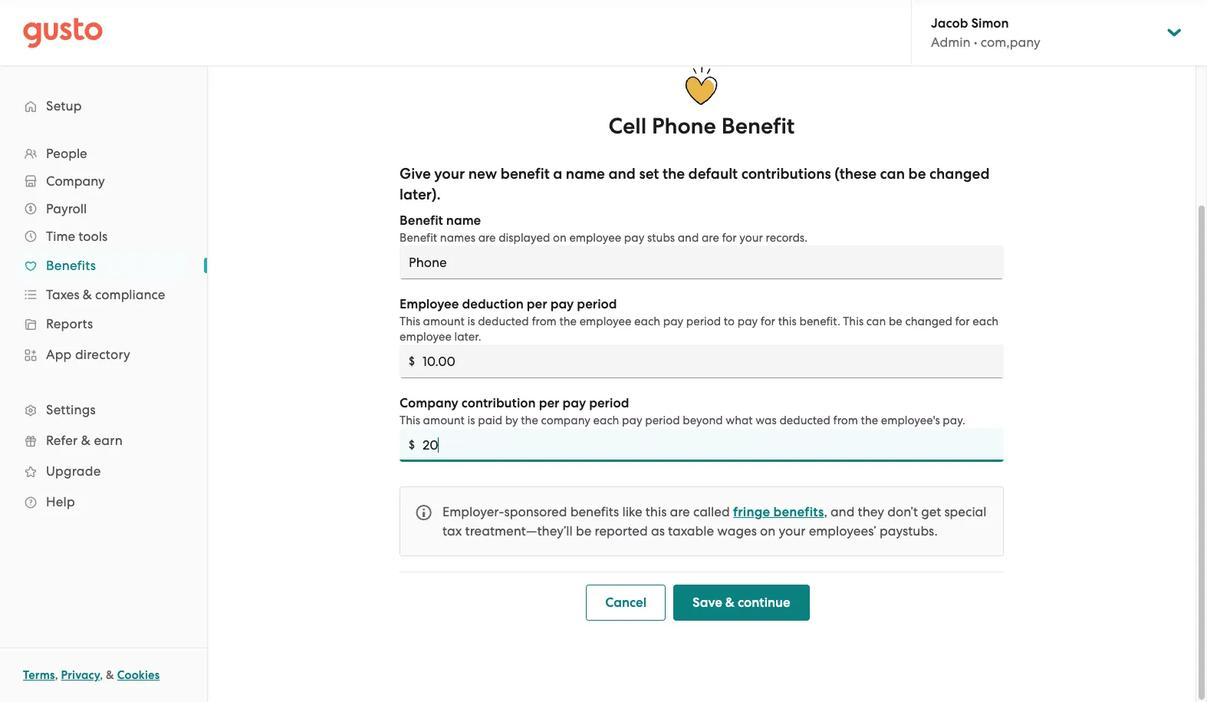 Task type: locate. For each thing, give the bounding box(es) containing it.
& for compliance
[[83, 287, 92, 302]]

is up later.
[[468, 315, 475, 328]]

give
[[400, 165, 431, 183]]

company for company
[[46, 173, 105, 189]]

to
[[724, 315, 735, 328]]

help
[[46, 494, 75, 510]]

benefits up reported
[[571, 504, 620, 520]]

2 is from the top
[[468, 414, 475, 427]]

1 horizontal spatial name
[[566, 165, 605, 183]]

1 horizontal spatial benefits
[[774, 504, 825, 520]]

2 horizontal spatial are
[[702, 231, 720, 245]]

per up company
[[539, 395, 560, 411]]

period left beyond
[[646, 414, 680, 427]]

, up employees'
[[825, 504, 828, 520]]

deducted right the was
[[780, 414, 831, 427]]

as
[[651, 523, 665, 539]]

what
[[726, 414, 753, 427]]

company contribution per pay period this amount is paid by the company each pay period beyond what was deducted from the employee's pay.
[[400, 395, 966, 427]]

1 vertical spatial can
[[867, 315, 887, 328]]

each inside company contribution per pay period this amount is paid by the company each pay period beyond what was deducted from the employee's pay.
[[594, 414, 620, 427]]

0 horizontal spatial each
[[594, 414, 620, 427]]

1 horizontal spatial be
[[889, 315, 903, 328]]

0 vertical spatial name
[[566, 165, 605, 183]]

1 vertical spatial $
[[409, 438, 415, 452]]

0 vertical spatial per
[[527, 296, 548, 312]]

com,pany
[[981, 35, 1041, 50]]

benefit up the 'contributions'
[[722, 113, 795, 140]]

terms
[[23, 668, 55, 682]]

refer & earn link
[[15, 427, 192, 454]]

save
[[693, 595, 723, 611]]

1 vertical spatial per
[[539, 395, 560, 411]]

is for contribution
[[468, 414, 475, 427]]

amount for employee
[[423, 315, 465, 328]]

period up company
[[590, 395, 630, 411]]

for
[[723, 231, 737, 245], [761, 315, 776, 328], [956, 315, 971, 328]]

people
[[46, 146, 87, 161]]

gusto navigation element
[[0, 66, 207, 542]]

& inside button
[[726, 595, 735, 611]]

2 vertical spatial your
[[779, 523, 806, 539]]

per inside company contribution per pay period this amount is paid by the company each pay period beyond what was deducted from the employee's pay.
[[539, 395, 560, 411]]

employer-
[[443, 504, 505, 520]]

reports link
[[15, 310, 192, 338]]

0 vertical spatial deducted
[[478, 315, 529, 328]]

can
[[881, 165, 906, 183], [867, 315, 887, 328]]

1 is from the top
[[468, 315, 475, 328]]

1 vertical spatial is
[[468, 414, 475, 427]]

1 horizontal spatial your
[[740, 231, 764, 245]]

2 vertical spatial and
[[831, 504, 855, 520]]

0 vertical spatial from
[[532, 315, 557, 328]]

0 horizontal spatial for
[[723, 231, 737, 245]]

can right benefit.
[[867, 315, 887, 328]]

treatment—they'll
[[465, 523, 573, 539]]

amount down employee
[[423, 315, 465, 328]]

2 benefits from the left
[[774, 504, 825, 520]]

1 horizontal spatial deducted
[[780, 414, 831, 427]]

pay up company
[[563, 395, 586, 411]]

period
[[577, 296, 617, 312], [687, 315, 722, 328], [590, 395, 630, 411], [646, 414, 680, 427]]

1 horizontal spatial from
[[834, 414, 859, 427]]

on
[[553, 231, 567, 245], [761, 523, 776, 539]]

deducted down "deduction"
[[478, 315, 529, 328]]

0 horizontal spatial deducted
[[478, 315, 529, 328]]

2 horizontal spatial be
[[909, 165, 927, 183]]

is inside 'employee deduction per pay period this amount is deducted from the employee each pay period to pay for this benefit. this can be changed for each employee later.'
[[468, 315, 475, 328]]

be left reported
[[576, 523, 592, 539]]

per for contribution
[[539, 395, 560, 411]]

privacy link
[[61, 668, 100, 682]]

0 vertical spatial benefit
[[722, 113, 795, 140]]

2 horizontal spatial your
[[779, 523, 806, 539]]

& left cookies
[[106, 668, 114, 682]]

& inside 'dropdown button'
[[83, 287, 92, 302]]

&
[[83, 287, 92, 302], [81, 433, 91, 448], [726, 595, 735, 611], [106, 668, 114, 682]]

and up employees'
[[831, 504, 855, 520]]

0 horizontal spatial benefits
[[571, 504, 620, 520]]

benefit name benefit names are displayed on employee pay stubs and are for your records.
[[400, 213, 808, 245]]

your inside , and they don't get special tax treatment—they'll be reported as taxable wages on your employees' paystubs.
[[779, 523, 806, 539]]

cell
[[609, 113, 647, 140]]

2 horizontal spatial ,
[[825, 504, 828, 520]]

1 horizontal spatial on
[[761, 523, 776, 539]]

amount for company
[[423, 414, 465, 427]]

this inside company contribution per pay period this amount is paid by the company each pay period beyond what was deducted from the employee's pay.
[[400, 414, 421, 427]]

0 horizontal spatial and
[[609, 165, 636, 183]]

2 vertical spatial be
[[576, 523, 592, 539]]

this left benefit.
[[779, 315, 797, 328]]

the
[[663, 165, 685, 183], [560, 315, 577, 328], [521, 414, 539, 427], [862, 414, 879, 427]]

1 vertical spatial amount
[[423, 414, 465, 427]]

and
[[609, 165, 636, 183], [678, 231, 699, 245], [831, 504, 855, 520]]

0 vertical spatial $
[[409, 355, 415, 368]]

get
[[922, 504, 942, 520]]

0 vertical spatial your
[[435, 165, 465, 183]]

0 horizontal spatial from
[[532, 315, 557, 328]]

, left cookies
[[100, 668, 103, 682]]

1 vertical spatial company
[[400, 395, 459, 411]]

are inside employer-sponsored benefits like this are called fringe benefits
[[670, 504, 690, 520]]

0 vertical spatial be
[[909, 165, 927, 183]]

pay right "deduction"
[[551, 296, 574, 312]]

and inside , and they don't get special tax treatment—they'll be reported as taxable wages on your employees' paystubs.
[[831, 504, 855, 520]]

be inside , and they don't get special tax treatment—they'll be reported as taxable wages on your employees' paystubs.
[[576, 523, 592, 539]]

0 vertical spatial this
[[779, 315, 797, 328]]

each for company contribution per pay period
[[594, 414, 620, 427]]

$ for company contribution per pay period
[[409, 438, 415, 452]]

taxable
[[668, 523, 715, 539]]

are right names
[[479, 231, 496, 245]]

are up benefit name text box
[[702, 231, 720, 245]]

0 vertical spatial changed
[[930, 165, 990, 183]]

paid
[[478, 414, 503, 427]]

beyond
[[683, 414, 723, 427]]

is inside company contribution per pay period this amount is paid by the company each pay period beyond what was deducted from the employee's pay.
[[468, 414, 475, 427]]

can inside the give your new benefit a name and set the default contributions (these can be changed later).
[[881, 165, 906, 183]]

company left contribution
[[400, 395, 459, 411]]

1 horizontal spatial company
[[400, 395, 459, 411]]

cookies
[[117, 668, 160, 682]]

0 horizontal spatial this
[[646, 504, 667, 520]]

2 vertical spatial benefit
[[400, 231, 438, 245]]

0 vertical spatial employee
[[570, 231, 622, 245]]

1 horizontal spatial and
[[678, 231, 699, 245]]

company inside company contribution per pay period this amount is paid by the company each pay period beyond what was deducted from the employee's pay.
[[400, 395, 459, 411]]

are up taxable
[[670, 504, 690, 520]]

setup
[[46, 98, 82, 114]]

set
[[640, 165, 659, 183]]

deducted inside 'employee deduction per pay period this amount is deducted from the employee each pay period to pay for this benefit. this can be changed for each employee later.'
[[478, 315, 529, 328]]

benefits right fringe
[[774, 504, 825, 520]]

Employee deduction per pay period text field
[[423, 345, 1004, 378]]

& right taxes
[[83, 287, 92, 302]]

your down fringe benefits link
[[779, 523, 806, 539]]

your left new
[[435, 165, 465, 183]]

list containing people
[[0, 140, 207, 517]]

company down people
[[46, 173, 105, 189]]

0 vertical spatial amount
[[423, 315, 465, 328]]

contributions
[[742, 165, 832, 183]]

employee inside benefit name benefit names are displayed on employee pay stubs and are for your records.
[[570, 231, 622, 245]]

upgrade link
[[15, 457, 192, 485]]

0 vertical spatial on
[[553, 231, 567, 245]]

per inside 'employee deduction per pay period this amount is deducted from the employee each pay period to pay for this benefit. this can be changed for each employee later.'
[[527, 296, 548, 312]]

amount inside 'employee deduction per pay period this amount is deducted from the employee each pay period to pay for this benefit. this can be changed for each employee later.'
[[423, 315, 465, 328]]

continue
[[738, 595, 791, 611]]

company for company contribution per pay period this amount is paid by the company each pay period beyond what was deducted from the employee's pay.
[[400, 395, 459, 411]]

0 horizontal spatial name
[[447, 213, 481, 229]]

terms link
[[23, 668, 55, 682]]

1 vertical spatial deducted
[[780, 414, 831, 427]]

app directory link
[[15, 341, 192, 368]]

fringe
[[734, 504, 771, 520]]

•
[[974, 35, 978, 50]]

name
[[566, 165, 605, 183], [447, 213, 481, 229]]

list
[[0, 140, 207, 517]]

pay left to
[[664, 315, 684, 328]]

name up names
[[447, 213, 481, 229]]

1 vertical spatial on
[[761, 523, 776, 539]]

like
[[623, 504, 643, 520]]

refer & earn
[[46, 433, 123, 448]]

benefit.
[[800, 315, 841, 328]]

1 horizontal spatial are
[[670, 504, 690, 520]]

0 horizontal spatial your
[[435, 165, 465, 183]]

cell phone benefit
[[609, 113, 795, 140]]

& right save
[[726, 595, 735, 611]]

is left paid
[[468, 414, 475, 427]]

time tools button
[[15, 223, 192, 250]]

0 horizontal spatial on
[[553, 231, 567, 245]]

from
[[532, 315, 557, 328], [834, 414, 859, 427]]

1 horizontal spatial each
[[635, 315, 661, 328]]

be inside the give your new benefit a name and set the default contributions (these can be changed later).
[[909, 165, 927, 183]]

this up as
[[646, 504, 667, 520]]

can inside 'employee deduction per pay period this amount is deducted from the employee each pay period to pay for this benefit. this can be changed for each employee later.'
[[867, 315, 887, 328]]

terms , privacy , & cookies
[[23, 668, 160, 682]]

wages
[[718, 523, 757, 539]]

sponsored
[[505, 504, 567, 520]]

your
[[435, 165, 465, 183], [740, 231, 764, 245], [779, 523, 806, 539]]

1 vertical spatial and
[[678, 231, 699, 245]]

Company contribution per pay period text field
[[423, 428, 1004, 462]]

& for earn
[[81, 433, 91, 448]]

2 horizontal spatial and
[[831, 504, 855, 520]]

and right stubs
[[678, 231, 699, 245]]

$
[[409, 355, 415, 368], [409, 438, 415, 452]]

pay inside benefit name benefit names are displayed on employee pay stubs and are for your records.
[[625, 231, 645, 245]]

& left earn
[[81, 433, 91, 448]]

directory
[[75, 347, 130, 362]]

pay right company
[[622, 414, 643, 427]]

period down benefit name benefit names are displayed on employee pay stubs and are for your records.
[[577, 296, 617, 312]]

1 horizontal spatial for
[[761, 315, 776, 328]]

be
[[909, 165, 927, 183], [889, 315, 903, 328], [576, 523, 592, 539]]

name inside benefit name benefit names are displayed on employee pay stubs and are for your records.
[[447, 213, 481, 229]]

per right "deduction"
[[527, 296, 548, 312]]

1 vertical spatial your
[[740, 231, 764, 245]]

2 horizontal spatial for
[[956, 315, 971, 328]]

deducted inside company contribution per pay period this amount is paid by the company each pay period beyond what was deducted from the employee's pay.
[[780, 414, 831, 427]]

and inside the give your new benefit a name and set the default contributions (these can be changed later).
[[609, 165, 636, 183]]

your inside the give your new benefit a name and set the default contributions (these can be changed later).
[[435, 165, 465, 183]]

1 vertical spatial name
[[447, 213, 481, 229]]

pay left stubs
[[625, 231, 645, 245]]

was
[[756, 414, 777, 427]]

can right (these
[[881, 165, 906, 183]]

amount left paid
[[423, 414, 465, 427]]

deducted
[[478, 315, 529, 328], [780, 414, 831, 427]]

be right (these
[[909, 165, 927, 183]]

benefit down later).
[[400, 213, 443, 229]]

0 horizontal spatial be
[[576, 523, 592, 539]]

, left privacy
[[55, 668, 58, 682]]

1 vertical spatial changed
[[906, 315, 953, 328]]

be right benefit.
[[889, 315, 903, 328]]

this inside 'employee deduction per pay period this amount is deducted from the employee each pay period to pay for this benefit. this can be changed for each employee later.'
[[779, 315, 797, 328]]

on right displayed
[[553, 231, 567, 245]]

company inside dropdown button
[[46, 173, 105, 189]]

this for employee deduction per pay period
[[400, 315, 421, 328]]

1 horizontal spatial this
[[779, 315, 797, 328]]

period left to
[[687, 315, 722, 328]]

pay right to
[[738, 315, 758, 328]]

the inside the give your new benefit a name and set the default contributions (these can be changed later).
[[663, 165, 685, 183]]

2 $ from the top
[[409, 438, 415, 452]]

1 vertical spatial be
[[889, 315, 903, 328]]

this inside employer-sponsored benefits like this are called fringe benefits
[[646, 504, 667, 520]]

changed
[[930, 165, 990, 183], [906, 315, 953, 328]]

2 amount from the top
[[423, 414, 465, 427]]

0 vertical spatial and
[[609, 165, 636, 183]]

1 amount from the top
[[423, 315, 465, 328]]

employee
[[570, 231, 622, 245], [580, 315, 632, 328], [400, 330, 452, 344]]

1 $ from the top
[[409, 355, 415, 368]]

1 vertical spatial this
[[646, 504, 667, 520]]

0 vertical spatial is
[[468, 315, 475, 328]]

0 vertical spatial company
[[46, 173, 105, 189]]

1 vertical spatial from
[[834, 414, 859, 427]]

pay
[[625, 231, 645, 245], [551, 296, 574, 312], [664, 315, 684, 328], [738, 315, 758, 328], [563, 395, 586, 411], [622, 414, 643, 427]]

name inside the give your new benefit a name and set the default contributions (these can be changed later).
[[566, 165, 605, 183]]

benefit left names
[[400, 231, 438, 245]]

name right a
[[566, 165, 605, 183]]

this
[[400, 315, 421, 328], [844, 315, 864, 328], [400, 414, 421, 427]]

on down fringe benefits link
[[761, 523, 776, 539]]

1 benefits from the left
[[571, 504, 620, 520]]

is
[[468, 315, 475, 328], [468, 414, 475, 427]]

per
[[527, 296, 548, 312], [539, 395, 560, 411]]

is for deduction
[[468, 315, 475, 328]]

and left set
[[609, 165, 636, 183]]

your left records.
[[740, 231, 764, 245]]

0 vertical spatial can
[[881, 165, 906, 183]]

benefits link
[[15, 252, 192, 279]]

don't
[[888, 504, 919, 520]]

amount inside company contribution per pay period this amount is paid by the company each pay period beyond what was deducted from the employee's pay.
[[423, 414, 465, 427]]

0 horizontal spatial company
[[46, 173, 105, 189]]



Task type: describe. For each thing, give the bounding box(es) containing it.
0 horizontal spatial are
[[479, 231, 496, 245]]

refer
[[46, 433, 78, 448]]

fringe benefits link
[[734, 504, 825, 520]]

for inside benefit name benefit names are displayed on employee pay stubs and are for your records.
[[723, 231, 737, 245]]

taxes & compliance button
[[15, 281, 192, 309]]

benefit for benefit name benefit names are displayed on employee pay stubs and are for your records.
[[400, 231, 438, 245]]

1 horizontal spatial ,
[[100, 668, 103, 682]]

time
[[46, 229, 75, 244]]

stubs
[[648, 231, 675, 245]]

and inside benefit name benefit names are displayed on employee pay stubs and are for your records.
[[678, 231, 699, 245]]

1 vertical spatial benefit
[[400, 213, 443, 229]]

, inside , and they don't get special tax treatment—they'll be reported as taxable wages on your employees' paystubs.
[[825, 504, 828, 520]]

cancel
[[606, 595, 647, 611]]

settings
[[46, 402, 96, 417]]

they
[[858, 504, 885, 520]]

$ for employee deduction per pay period
[[409, 355, 415, 368]]

paystubs.
[[880, 523, 938, 539]]

by
[[506, 414, 518, 427]]

the inside 'employee deduction per pay period this amount is deducted from the employee each pay period to pay for this benefit. this can be changed for each employee later.'
[[560, 315, 577, 328]]

phone
[[652, 113, 717, 140]]

cancel button
[[587, 585, 666, 621]]

later).
[[400, 186, 441, 203]]

a
[[553, 165, 563, 183]]

0 horizontal spatial ,
[[55, 668, 58, 682]]

payroll
[[46, 201, 87, 216]]

special
[[945, 504, 987, 520]]

records.
[[766, 231, 808, 245]]

& for continue
[[726, 595, 735, 611]]

app directory
[[46, 347, 130, 362]]

privacy
[[61, 668, 100, 682]]

from inside company contribution per pay period this amount is paid by the company each pay period beyond what was deducted from the employee's pay.
[[834, 414, 859, 427]]

payroll button
[[15, 195, 192, 223]]

taxes & compliance
[[46, 287, 165, 302]]

changed inside the give your new benefit a name and set the default contributions (these can be changed later).
[[930, 165, 990, 183]]

company
[[541, 414, 591, 427]]

changed inside 'employee deduction per pay period this amount is deducted from the employee each pay period to pay for this benefit. this can be changed for each employee later.'
[[906, 315, 953, 328]]

compliance
[[95, 287, 165, 302]]

(these
[[835, 165, 877, 183]]

employee deduction per pay period this amount is deducted from the employee each pay period to pay for this benefit. this can be changed for each employee later.
[[400, 296, 999, 344]]

, and they don't get special tax treatment—they'll be reported as taxable wages on your employees' paystubs.
[[443, 504, 987, 539]]

names
[[440, 231, 476, 245]]

home image
[[23, 17, 103, 48]]

benefits
[[46, 258, 96, 273]]

help link
[[15, 488, 192, 516]]

per for deduction
[[527, 296, 548, 312]]

taxes
[[46, 287, 80, 302]]

jacob
[[932, 15, 969, 31]]

on inside , and they don't get special tax treatment—they'll be reported as taxable wages on your employees' paystubs.
[[761, 523, 776, 539]]

each for employee deduction per pay period
[[635, 315, 661, 328]]

upgrade
[[46, 464, 101, 479]]

new
[[469, 165, 498, 183]]

displayed
[[499, 231, 550, 245]]

this for company contribution per pay period
[[400, 414, 421, 427]]

time tools
[[46, 229, 108, 244]]

setup link
[[15, 92, 192, 120]]

cookies button
[[117, 666, 160, 685]]

deduction
[[462, 296, 524, 312]]

1 vertical spatial employee
[[580, 315, 632, 328]]

Benefit name text field
[[400, 246, 1004, 279]]

2 vertical spatial employee
[[400, 330, 452, 344]]

from inside 'employee deduction per pay period this amount is deducted from the employee each pay period to pay for this benefit. this can be changed for each employee later.'
[[532, 315, 557, 328]]

reported
[[595, 523, 648, 539]]

tax
[[443, 523, 462, 539]]

employees'
[[809, 523, 877, 539]]

simon
[[972, 15, 1010, 31]]

save & continue
[[693, 595, 791, 611]]

later.
[[455, 330, 482, 344]]

save & continue button
[[674, 585, 810, 621]]

benefit for cell phone benefit
[[722, 113, 795, 140]]

default
[[689, 165, 738, 183]]

people button
[[15, 140, 192, 167]]

called
[[694, 504, 730, 520]]

settings link
[[15, 396, 192, 424]]

employee
[[400, 296, 459, 312]]

2 horizontal spatial each
[[973, 315, 999, 328]]

benefit
[[501, 165, 550, 183]]

your inside benefit name benefit names are displayed on employee pay stubs and are for your records.
[[740, 231, 764, 245]]

admin
[[932, 35, 971, 50]]

be inside 'employee deduction per pay period this amount is deducted from the employee each pay period to pay for this benefit. this can be changed for each employee later.'
[[889, 315, 903, 328]]

company button
[[15, 167, 192, 195]]

earn
[[94, 433, 123, 448]]

employer-sponsored benefits like this are called fringe benefits
[[443, 504, 825, 520]]

benefits inside employer-sponsored benefits like this are called fringe benefits
[[571, 504, 620, 520]]

contribution
[[462, 395, 536, 411]]

reports
[[46, 316, 93, 332]]

jacob simon admin • com,pany
[[932, 15, 1041, 50]]

pay.
[[943, 414, 966, 427]]

on inside benefit name benefit names are displayed on employee pay stubs and are for your records.
[[553, 231, 567, 245]]

give your new benefit a name and set the default contributions (these can be changed later).
[[400, 165, 990, 203]]

app
[[46, 347, 72, 362]]



Task type: vqa. For each thing, say whether or not it's contained in the screenshot.
Notifications to the right
no



